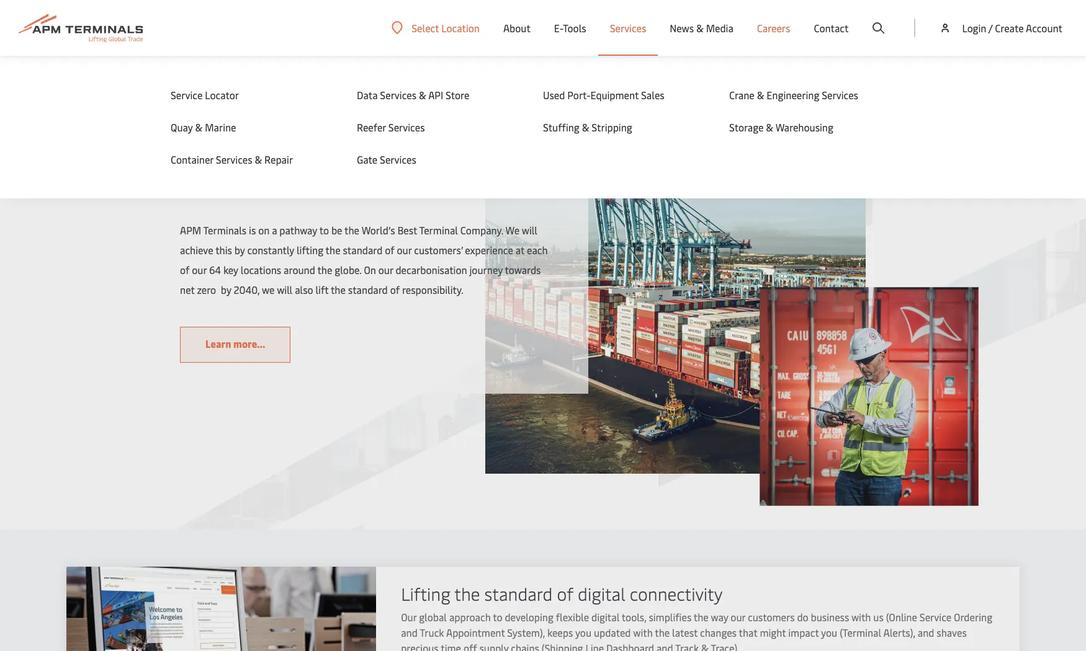 Task type: vqa. For each thing, say whether or not it's contained in the screenshot.
cranes
no



Task type: describe. For each thing, give the bounding box(es) containing it.
the right lift
[[330, 283, 345, 297]]

world's
[[361, 223, 395, 237]]

lifting for lifting standards
[[180, 151, 282, 200]]

customers
[[748, 611, 795, 624]]

0 horizontal spatial and
[[401, 626, 418, 640]]

store
[[446, 88, 469, 102]]

1 horizontal spatial will
[[522, 223, 537, 237]]

experience
[[465, 243, 513, 257]]

decarbonisation
[[395, 263, 467, 277]]

0 vertical spatial standard
[[343, 243, 382, 257]]

also
[[295, 283, 313, 297]]

chains
[[511, 642, 539, 652]]

0 horizontal spatial will
[[277, 283, 292, 297]]

service locator
[[171, 88, 239, 102]]

connectivity
[[630, 582, 723, 606]]

standard inside lifting the standard of digital connectivity our global approach to developing flexible digital tools, simplifies the way our customers do business with us (online service ordering and truck appointment system), keeps you updated with the latest changes that might impact you (terminal alerts), and shaves precious time off supply chains (shipping line dashboard and track & trace).
[[484, 582, 553, 606]]

used
[[543, 88, 565, 102]]

select location button
[[392, 21, 480, 34]]

quay
[[171, 120, 193, 134]]

reefer services
[[357, 120, 425, 134]]

a
[[272, 223, 277, 237]]

e-
[[554, 21, 563, 35]]

appointment
[[446, 626, 505, 640]]

trace).
[[711, 642, 740, 652]]

e-tools
[[554, 21, 586, 35]]

journey
[[469, 263, 502, 277]]

storage & warehousing link
[[729, 120, 891, 134]]

e-tools button
[[554, 0, 586, 56]]

api
[[428, 88, 443, 102]]

to inside lifting the standard of digital connectivity our global approach to developing flexible digital tools, simplifies the way our customers do business with us (online service ordering and truck appointment system), keeps you updated with the latest changes that might impact you (terminal alerts), and shaves precious time off supply chains (shipping line dashboard and track & trace).
[[493, 611, 502, 624]]

this
[[215, 243, 232, 257]]

crane
[[729, 88, 755, 102]]

services for reefer services
[[388, 120, 425, 134]]

of down world's at left
[[385, 243, 394, 257]]

apmt container tracking banner image
[[66, 567, 376, 652]]

we
[[262, 283, 274, 297]]

location
[[441, 21, 480, 34]]

the up approach
[[454, 582, 480, 606]]

responsibility.
[[402, 283, 463, 297]]

track
[[675, 642, 699, 652]]

of inside lifting the standard of digital connectivity our global approach to developing flexible digital tools, simplifies the way our customers do business with us (online service ordering and truck appointment system), keeps you updated with the latest changes that might impact you (terminal alerts), and shaves precious time off supply chains (shipping line dashboard and track & trace).
[[557, 582, 573, 606]]

our
[[401, 611, 417, 624]]

2040,
[[233, 283, 259, 297]]

login / create account
[[962, 21, 1062, 35]]

1 vertical spatial with
[[633, 626, 653, 640]]

news
[[670, 21, 694, 35]]

keeps
[[547, 626, 573, 640]]

marine
[[205, 120, 236, 134]]

best
[[397, 223, 417, 237]]

1 horizontal spatial and
[[657, 642, 673, 652]]

apm terminals is on a pathway to be the world's best terminal company. we will achieve this by constantly lifting the standard of our customers' experience at each of our 64 key locations around the globe. on our decarbonisation journey towards net zero  by 2040, we will also lift the standard of responsibility.
[[180, 223, 547, 297]]

container
[[171, 153, 213, 166]]

achieve
[[180, 243, 213, 257]]

1 horizontal spatial by
[[234, 243, 245, 257]]

system),
[[507, 626, 545, 640]]

1 you from the left
[[575, 626, 591, 640]]

storage & warehousing
[[729, 120, 833, 134]]

the right be
[[344, 223, 359, 237]]

warehousing
[[776, 120, 833, 134]]

data services & api store link
[[357, 88, 518, 102]]

account
[[1026, 21, 1062, 35]]

news & media button
[[670, 0, 733, 56]]

services for data services & api store
[[380, 88, 416, 102]]

the up lift
[[317, 263, 332, 277]]

select location
[[412, 21, 480, 34]]

careers button
[[757, 0, 790, 56]]

services up storage & warehousing link
[[822, 88, 858, 102]]

net
[[180, 283, 194, 297]]

around
[[283, 263, 315, 277]]

of up 'net' on the left of page
[[180, 263, 189, 277]]

precious
[[401, 642, 439, 652]]

1 vertical spatial digital
[[591, 611, 620, 624]]

shaves
[[937, 626, 967, 640]]

container services & repair
[[171, 153, 293, 166]]

services for gate services
[[380, 153, 416, 166]]

developing
[[505, 611, 554, 624]]

& right quay on the top left
[[195, 120, 202, 134]]

& left api
[[419, 88, 426, 102]]

contact button
[[814, 0, 849, 56]]

might
[[760, 626, 786, 640]]

services for container services & repair
[[216, 153, 252, 166]]

& right storage
[[766, 120, 773, 134]]

select
[[412, 21, 439, 34]]

login / create account link
[[939, 0, 1062, 56]]

our right on
[[378, 263, 393, 277]]

0 vertical spatial with
[[851, 611, 871, 624]]

the down simplifies
[[655, 626, 670, 640]]

reefer services link
[[357, 120, 518, 134]]

at
[[515, 243, 524, 257]]

lifting standards
[[180, 151, 449, 200]]

updated
[[594, 626, 631, 640]]

stripping
[[592, 120, 632, 134]]

used port-equipment sales link
[[543, 88, 704, 102]]

0 vertical spatial service
[[171, 88, 203, 102]]

sales
[[641, 88, 664, 102]]

locator
[[205, 88, 239, 102]]

& right stuffing
[[582, 120, 589, 134]]

approach
[[449, 611, 491, 624]]



Task type: locate. For each thing, give the bounding box(es) containing it.
tools
[[563, 21, 586, 35]]

locations
[[240, 263, 281, 277]]

0 horizontal spatial lifting
[[180, 151, 282, 200]]

way
[[711, 611, 728, 624]]

0 horizontal spatial to
[[319, 223, 329, 237]]

& inside dropdown button
[[696, 21, 704, 35]]

0 vertical spatial will
[[522, 223, 537, 237]]

towards
[[505, 263, 541, 277]]

will right the 'we'
[[277, 283, 292, 297]]

time
[[441, 642, 461, 652]]

global
[[419, 611, 447, 624]]

services down data services & api store
[[388, 120, 425, 134]]

0 vertical spatial by
[[234, 243, 245, 257]]

do
[[797, 611, 808, 624]]

our inside lifting the standard of digital connectivity our global approach to developing flexible digital tools, simplifies the way our customers do business with us (online service ordering and truck appointment system), keeps you updated with the latest changes that might impact you (terminal alerts), and shaves precious time off supply chains (shipping line dashboard and track & trace).
[[731, 611, 745, 624]]

and left the track
[[657, 642, 673, 652]]

0 horizontal spatial by
[[221, 283, 231, 297]]

gate services link
[[357, 153, 518, 166]]

gate services
[[357, 153, 416, 166]]

login
[[962, 21, 986, 35]]

1 vertical spatial will
[[277, 283, 292, 297]]

pathway
[[279, 223, 317, 237]]

service inside lifting the standard of digital connectivity our global approach to developing flexible digital tools, simplifies the way our customers do business with us (online service ordering and truck appointment system), keeps you updated with the latest changes that might impact you (terminal alerts), and shaves precious time off supply chains (shipping line dashboard and track & trace).
[[920, 611, 952, 624]]

by
[[234, 243, 245, 257], [221, 283, 231, 297]]

1 vertical spatial standard
[[348, 283, 387, 297]]

repair
[[264, 153, 293, 166]]

0 horizontal spatial service
[[171, 88, 203, 102]]

to left be
[[319, 223, 329, 237]]

1 horizontal spatial with
[[851, 611, 871, 624]]

terminal
[[419, 223, 458, 237]]

company.
[[460, 223, 503, 237]]

us
[[873, 611, 884, 624]]

on
[[364, 263, 376, 277]]

business
[[811, 611, 849, 624]]

1 horizontal spatial lifting
[[401, 582, 450, 606]]

to inside apm terminals is on a pathway to be the world's best terminal company. we will achieve this by constantly lifting the standard of our customers' experience at each of our 64 key locations around the globe. on our decarbonisation journey towards net zero  by 2040, we will also lift the standard of responsibility.
[[319, 223, 329, 237]]

container services & repair link
[[171, 153, 332, 166]]

that
[[739, 626, 757, 640]]

0 horizontal spatial you
[[575, 626, 591, 640]]

& left repair
[[255, 153, 262, 166]]

will right we
[[522, 223, 537, 237]]

you down business
[[821, 626, 837, 640]]

1 vertical spatial to
[[493, 611, 502, 624]]

ordering
[[954, 611, 992, 624]]

the left way
[[694, 611, 709, 624]]

0 vertical spatial lifting
[[180, 151, 282, 200]]

storage
[[729, 120, 764, 134]]

standard up on
[[343, 243, 382, 257]]

(shipping
[[542, 642, 583, 652]]

on
[[258, 223, 269, 237]]

our left 64
[[192, 263, 206, 277]]

& right crane
[[757, 88, 764, 102]]

latest
[[672, 626, 698, 640]]

services down marine
[[216, 153, 252, 166]]

contact
[[814, 21, 849, 35]]

1 horizontal spatial service
[[920, 611, 952, 624]]

lifting up global
[[401, 582, 450, 606]]

tools,
[[622, 611, 646, 624]]

about
[[503, 21, 531, 35]]

services right the tools
[[610, 21, 646, 35]]

lifting the standard of digital connectivity our global approach to developing flexible digital tools, simplifies the way our customers do business with us (online service ordering and truck appointment system), keeps you updated with the latest changes that might impact you (terminal alerts), and shaves precious time off supply chains (shipping line dashboard and track & trace).
[[401, 582, 992, 652]]

with up (terminal
[[851, 611, 871, 624]]

quay & marine
[[171, 120, 236, 134]]

2 horizontal spatial and
[[918, 626, 934, 640]]

data
[[357, 88, 378, 102]]

impact
[[788, 626, 819, 640]]

our down best
[[397, 243, 411, 257]]

standard down on
[[348, 283, 387, 297]]

by right this
[[234, 243, 245, 257]]

& right the track
[[701, 642, 709, 652]]

line
[[585, 642, 604, 652]]

stuffing & stripping link
[[543, 120, 704, 134]]

digital up flexible
[[578, 582, 625, 606]]

by down key on the left top of page
[[221, 283, 231, 297]]

and
[[401, 626, 418, 640], [918, 626, 934, 640], [657, 642, 673, 652]]

0 horizontal spatial with
[[633, 626, 653, 640]]

crane & engineering services link
[[729, 88, 891, 102]]

1 vertical spatial by
[[221, 283, 231, 297]]

simplifies
[[649, 611, 692, 624]]

port-
[[567, 88, 591, 102]]

services
[[610, 21, 646, 35], [380, 88, 416, 102], [822, 88, 858, 102], [388, 120, 425, 134], [216, 153, 252, 166], [380, 153, 416, 166]]

& right 'news'
[[696, 21, 704, 35]]

gate
[[357, 153, 377, 166]]

news & media
[[670, 21, 733, 35]]

services right the gate
[[380, 153, 416, 166]]

digital up updated
[[591, 611, 620, 624]]

media
[[706, 21, 733, 35]]

services right data
[[380, 88, 416, 102]]

and left shaves
[[918, 626, 934, 640]]

lift
[[315, 283, 328, 297]]

and down our
[[401, 626, 418, 640]]

of up flexible
[[557, 582, 573, 606]]

1 vertical spatial service
[[920, 611, 952, 624]]

apm
[[180, 223, 201, 237]]

alerts),
[[883, 626, 915, 640]]

truck
[[420, 626, 444, 640]]

1 vertical spatial lifting
[[401, 582, 450, 606]]

engineering
[[767, 88, 819, 102]]

with down tools,
[[633, 626, 653, 640]]

our right way
[[731, 611, 745, 624]]

to
[[319, 223, 329, 237], [493, 611, 502, 624]]

to up "appointment"
[[493, 611, 502, 624]]

2 vertical spatial standard
[[484, 582, 553, 606]]

customers'
[[414, 243, 462, 257]]

1 horizontal spatial to
[[493, 611, 502, 624]]

the down be
[[325, 243, 340, 257]]

standard up developing
[[484, 582, 553, 606]]

2 you from the left
[[821, 626, 837, 640]]

we
[[505, 223, 519, 237]]

key
[[223, 263, 238, 277]]

&
[[696, 21, 704, 35], [419, 88, 426, 102], [757, 88, 764, 102], [195, 120, 202, 134], [582, 120, 589, 134], [766, 120, 773, 134], [255, 153, 262, 166], [701, 642, 709, 652]]

constantly
[[247, 243, 294, 257]]

quay & marine link
[[171, 120, 332, 134]]

services button
[[610, 0, 646, 56]]

stuffing
[[543, 120, 580, 134]]

standard
[[343, 243, 382, 257], [348, 283, 387, 297], [484, 582, 553, 606]]

lifting down marine
[[180, 151, 282, 200]]

reefer
[[357, 120, 386, 134]]

lifting for lifting the standard of digital connectivity our global approach to developing flexible digital tools, simplifies the way our customers do business with us (online service ordering and truck appointment system), keeps you updated with the latest changes that might impact you (terminal alerts), and shaves precious time off supply chains (shipping line dashboard and track & trace).
[[401, 582, 450, 606]]

1 horizontal spatial you
[[821, 626, 837, 640]]

0 vertical spatial digital
[[578, 582, 625, 606]]

will
[[522, 223, 537, 237], [277, 283, 292, 297]]

standards
[[291, 151, 449, 200]]

& inside lifting the standard of digital connectivity our global approach to developing flexible digital tools, simplifies the way our customers do business with us (online service ordering and truck appointment system), keeps you updated with the latest changes that might impact you (terminal alerts), and shaves precious time off supply chains (shipping line dashboard and track & trace).
[[701, 642, 709, 652]]

equipment
[[591, 88, 639, 102]]

off
[[464, 642, 477, 652]]

changes
[[700, 626, 737, 640]]

service up quay on the top left
[[171, 88, 203, 102]]

lifting
[[296, 243, 323, 257]]

lifting inside lifting the standard of digital connectivity our global approach to developing flexible digital tools, simplifies the way our customers do business with us (online service ordering and truck appointment system), keeps you updated with the latest changes that might impact you (terminal alerts), and shaves precious time off supply chains (shipping line dashboard and track & trace).
[[401, 582, 450, 606]]

you up line
[[575, 626, 591, 640]]

create
[[995, 21, 1024, 35]]

careers
[[757, 21, 790, 35]]

service locator link
[[171, 88, 332, 102]]

0 vertical spatial to
[[319, 223, 329, 237]]

each
[[527, 243, 547, 257]]

service up shaves
[[920, 611, 952, 624]]

of left responsibility.
[[390, 283, 399, 297]]

supply
[[479, 642, 509, 652]]

is
[[249, 223, 256, 237]]

(terminal
[[840, 626, 881, 640]]

dashboard
[[606, 642, 654, 652]]



